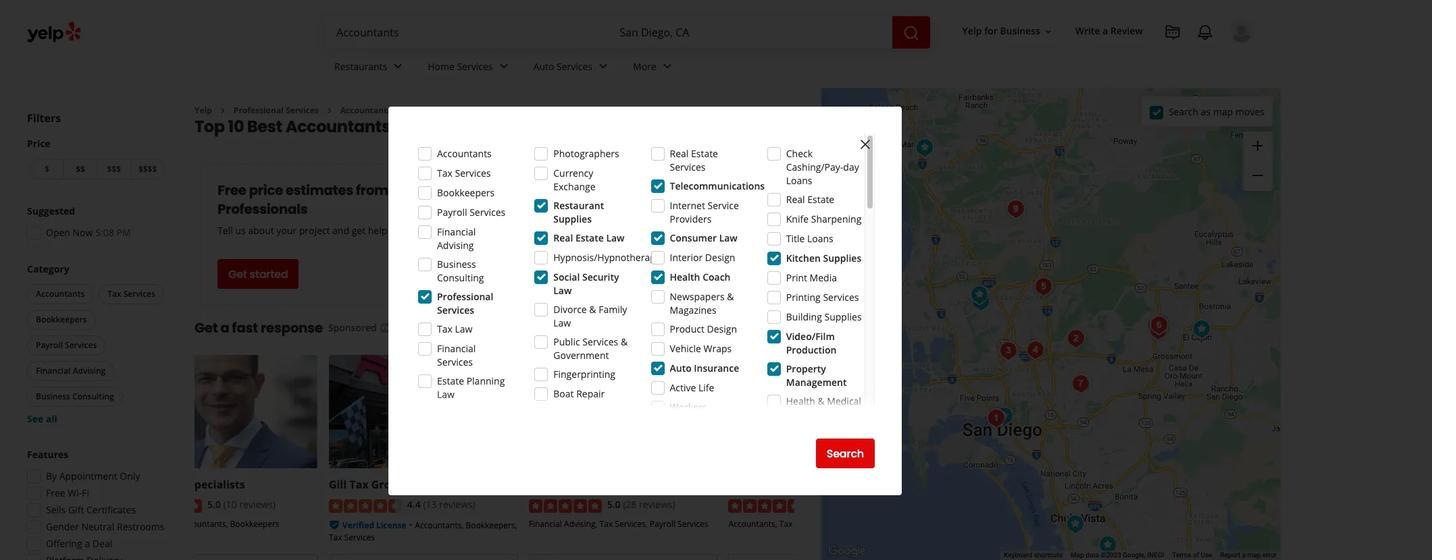 Task type: describe. For each thing, give the bounding box(es) containing it.
design for interior design
[[705, 251, 735, 264]]

keyboard
[[1004, 552, 1033, 560]]

sponsored
[[414, 225, 461, 237]]

16 info v2 image
[[380, 323, 390, 334]]

1 vertical spatial and
[[817, 478, 837, 493]]

appointment
[[59, 470, 117, 483]]

16 chevron down v2 image
[[1043, 26, 1054, 37]]

law inside the estate planning law
[[437, 389, 455, 401]]

tax down san
[[437, 167, 453, 180]]

tax inside 'accountants, bookkeepers, tax services'
[[329, 532, 342, 544]]

bookkeepers,
[[466, 520, 517, 532]]

real estate
[[786, 193, 835, 206]]

payroll services button
[[27, 336, 106, 356]]

workers compensation law
[[670, 401, 734, 441]]

check
[[786, 147, 813, 160]]

photographers
[[554, 147, 619, 160]]

boat repair
[[554, 388, 605, 401]]

tax down "certificates"
[[129, 519, 142, 530]]

tax right advising, on the left of page
[[600, 519, 613, 530]]

supplies for kitchen supplies
[[823, 252, 862, 265]]

yelp for business button
[[957, 19, 1060, 44]]

public
[[554, 336, 580, 349]]

government
[[554, 349, 609, 362]]

dimov tax specialists
[[129, 478, 245, 493]]

specialists
[[188, 478, 245, 493]]

top
[[195, 116, 225, 138]]

16 chevron right v2 image
[[217, 105, 228, 116]]

auto for auto services
[[534, 60, 554, 73]]

payroll inside the payroll services button
[[36, 340, 63, 351]]

divorce
[[554, 303, 587, 316]]

(13
[[423, 499, 437, 512]]

boat
[[554, 388, 574, 401]]

all
[[46, 413, 57, 426]]

by
[[46, 470, 57, 483]]

accountants, bookkeepers, tax services
[[329, 520, 517, 544]]

4.8 star rating image
[[729, 500, 802, 513]]

gill
[[329, 478, 347, 493]]

businesses.
[[463, 225, 514, 237]]

health for health coach
[[670, 271, 700, 284]]

david yorks tax service image
[[912, 134, 939, 161]]

$ button
[[30, 159, 63, 180]]

write a review link
[[1070, 19, 1149, 44]]

yelp for business
[[963, 25, 1041, 37]]

internet service providers
[[670, 199, 739, 226]]

accountants link
[[340, 105, 391, 116]]

price
[[249, 181, 283, 200]]

sharpening
[[811, 213, 862, 226]]

kitchen
[[786, 252, 821, 265]]

law inside social security law
[[554, 284, 572, 297]]

taxplus image
[[966, 281, 993, 308]]

4.4 (13 reviews)
[[407, 499, 476, 512]]

tax right dimov
[[167, 478, 186, 493]]

currency exchange
[[554, 167, 596, 193]]

print media
[[786, 272, 837, 284]]

coach
[[703, 271, 731, 284]]

business categories element
[[324, 49, 1254, 88]]

5.0 for 5.0 (10 reviews)
[[207, 499, 221, 512]]

restrooms
[[117, 521, 165, 534]]

financial advising inside search dialog
[[437, 226, 476, 252]]

tax services inside search dialog
[[437, 167, 491, 180]]

security
[[582, 271, 619, 284]]

estimates
[[286, 181, 353, 200]]

use
[[1201, 552, 1213, 560]]

write
[[1076, 25, 1101, 37]]

group containing suggested
[[23, 205, 168, 244]]

bookkeepers button
[[27, 310, 96, 330]]

tax down '4.8 star rating' image
[[780, 519, 793, 530]]

& inside "public services & government"
[[621, 336, 628, 349]]

cka accounting and tax services image
[[1146, 312, 1173, 339]]

hoffman & associates image
[[1031, 273, 1058, 300]]

verified
[[342, 520, 374, 532]]

fi
[[82, 487, 89, 500]]

tax up financial services
[[437, 323, 453, 336]]

yelp for yelp link
[[195, 105, 212, 116]]

business inside the user actions element
[[1000, 25, 1041, 37]]

local
[[391, 181, 424, 200]]

more
[[633, 60, 657, 73]]

estate planning law
[[437, 375, 505, 401]]

deal
[[92, 538, 112, 551]]

5.0 (10 reviews)
[[207, 499, 276, 512]]

free price estimates from local tax professionals image
[[672, 197, 740, 264]]

16 chevron right v2 image
[[324, 105, 335, 116]]

group
[[371, 478, 405, 493]]

family
[[599, 303, 627, 316]]

tax inside free price estimates from local tax professionals tell us about your project and get help from sponsored businesses.
[[426, 181, 451, 200]]

financial inside button
[[36, 366, 71, 377]]

hoffman & associates image
[[1031, 273, 1058, 300]]

repair
[[577, 388, 605, 401]]

search dialog
[[0, 0, 1433, 561]]

cashing/pay-
[[786, 161, 844, 174]]

life
[[699, 382, 715, 395]]

financial advising button
[[27, 362, 114, 382]]

gender neutral restrooms
[[46, 521, 165, 534]]

tell
[[218, 225, 233, 237]]

real for real estate services
[[670, 147, 689, 160]]

design for product design
[[707, 323, 737, 336]]

$$ button
[[63, 159, 97, 180]]

$$
[[76, 164, 85, 175]]

24 chevron down v2 image for auto services
[[595, 58, 612, 75]]

notifications image
[[1197, 24, 1214, 41]]

by appointment only
[[46, 470, 140, 483]]

diego,
[[470, 116, 521, 138]]

fingerprinting
[[554, 368, 616, 381]]

internet
[[670, 199, 705, 212]]

accountants inside 'button'
[[36, 289, 85, 300]]

services inside "link"
[[557, 60, 593, 73]]

get started
[[228, 267, 288, 282]]

5.0 (28 reviews)
[[607, 499, 675, 512]]

tax inside button
[[108, 289, 121, 300]]

accountants right 16 chevron right v2 image
[[340, 105, 391, 116]]

divorce & family law
[[554, 303, 627, 330]]

a for offering
[[85, 538, 90, 551]]

zoom in image
[[1250, 138, 1266, 154]]

newspapers & magazines
[[670, 291, 734, 317]]

neutral
[[81, 521, 114, 534]]

moves
[[1236, 105, 1265, 118]]

group containing features
[[23, 449, 168, 561]]

consulting inside search dialog
[[437, 272, 484, 284]]

$$$
[[107, 164, 121, 175]]

error
[[1263, 552, 1277, 560]]

verified license button
[[342, 519, 407, 532]]

product
[[670, 323, 705, 336]]

and inside free price estimates from local tax professionals tell us about your project and get help from sponsored businesses.
[[333, 225, 349, 237]]

free wi-fi
[[46, 487, 89, 500]]

financial advising inside button
[[36, 366, 106, 377]]

projects image
[[1165, 24, 1181, 41]]

accountants, for accountants, tax services
[[729, 519, 778, 530]]

response
[[261, 319, 323, 338]]

5 star rating image for 5.0 (28 reviews)
[[529, 500, 602, 513]]

gill tax group
[[329, 478, 405, 493]]

media
[[810, 272, 837, 284]]

0 vertical spatial professional
[[234, 105, 284, 116]]

health & medical
[[786, 395, 862, 408]]

©2023
[[1101, 552, 1122, 560]]

building supplies
[[786, 311, 862, 324]]

health coach
[[670, 271, 731, 284]]

1 services, from the left
[[144, 519, 177, 530]]



Task type: locate. For each thing, give the bounding box(es) containing it.
currency
[[554, 167, 593, 180]]

accountants up bookkeepers 'button'
[[36, 289, 85, 300]]

0 horizontal spatial business consulting
[[36, 391, 114, 403]]

2 horizontal spatial reviews)
[[639, 499, 675, 512]]

0 horizontal spatial consulting
[[72, 391, 114, 403]]

business consulting
[[437, 258, 484, 284], [36, 391, 114, 403]]

1 horizontal spatial health
[[786, 395, 815, 408]]

0 vertical spatial supplies
[[554, 213, 592, 226]]

accountants, down (10
[[179, 519, 228, 530]]

a left fast
[[221, 319, 229, 338]]

2 horizontal spatial 24 chevron down v2 image
[[659, 58, 676, 75]]

advising inside button
[[73, 366, 106, 377]]

map right as
[[1214, 105, 1233, 118]]

law down compensation
[[670, 428, 688, 441]]

& for newspapers
[[727, 291, 734, 303]]

0 vertical spatial business consulting
[[437, 258, 484, 284]]

5.0
[[207, 499, 221, 512], [607, 499, 621, 512]]

from right help
[[390, 225, 411, 237]]

0 vertical spatial health
[[670, 271, 700, 284]]

tax right "local"
[[426, 181, 451, 200]]

reviews) for dimov tax specialists
[[239, 499, 276, 512]]

report
[[1221, 552, 1241, 560]]

1 horizontal spatial get
[[228, 267, 247, 282]]

restaurant
[[554, 199, 604, 212]]

1 vertical spatial business
[[437, 258, 476, 271]]

1 vertical spatial search
[[827, 446, 864, 462]]

estate inside real estate services
[[691, 147, 718, 160]]

auto inside "link"
[[534, 60, 554, 73]]

1 vertical spatial business consulting
[[36, 391, 114, 403]]

professional services up tax law
[[437, 291, 494, 317]]

business inside business consulting
[[437, 258, 476, 271]]

0 horizontal spatial real
[[554, 232, 573, 245]]

5.0 left '(28'
[[607, 499, 621, 512]]

2 horizontal spatial real
[[786, 193, 805, 206]]

0 horizontal spatial auto
[[534, 60, 554, 73]]

auto for auto insurance
[[670, 362, 692, 375]]

24 chevron down v2 image right more
[[659, 58, 676, 75]]

consumer law
[[670, 232, 738, 245]]

2 services, from the left
[[615, 519, 648, 530]]

0 vertical spatial advising
[[437, 239, 474, 252]]

tax services down san
[[437, 167, 491, 180]]

0 horizontal spatial advising
[[73, 366, 106, 377]]

24 chevron down v2 image for restaurants
[[390, 58, 406, 75]]

0 vertical spatial search
[[1169, 105, 1199, 118]]

health down the management
[[786, 395, 815, 408]]

1 horizontal spatial yelp
[[963, 25, 982, 37]]

1 vertical spatial design
[[707, 323, 737, 336]]

license
[[376, 520, 407, 532]]

0 horizontal spatial 5.0
[[207, 499, 221, 512]]

social
[[554, 271, 580, 284]]

0 vertical spatial map
[[1214, 105, 1233, 118]]

from left "local"
[[356, 181, 388, 200]]

tax right accountants 'button' at the bottom
[[108, 289, 121, 300]]

0 horizontal spatial and
[[333, 225, 349, 237]]

keyboard shortcuts button
[[1004, 551, 1063, 561]]

0 vertical spatial auto
[[534, 60, 554, 73]]

map data ©2023 google, inegi
[[1071, 552, 1165, 560]]

tax down the 16 verified v2 image
[[329, 532, 342, 544]]

16 verified v2 image
[[329, 520, 340, 531]]

professional services right 16 chevron right v2 icon
[[234, 105, 319, 116]]

consulting up tax law
[[437, 272, 484, 284]]

design up wraps
[[707, 323, 737, 336]]

0 horizontal spatial map
[[1214, 105, 1233, 118]]

0 horizontal spatial get
[[195, 319, 218, 338]]

estate for real estate law
[[576, 232, 604, 245]]

0 vertical spatial real
[[670, 147, 689, 160]]

taxlana image
[[1063, 325, 1090, 352]]

reviews) for gill tax group
[[439, 499, 476, 512]]

1 horizontal spatial bookkeepers
[[230, 519, 279, 530]]

& left family
[[589, 303, 596, 316]]

24 chevron down v2 image inside "auto services" "link"
[[595, 58, 612, 75]]

business inside group
[[36, 391, 70, 403]]

tax services inside button
[[108, 289, 155, 300]]

estate for real estate
[[808, 193, 835, 206]]

auto insurance
[[670, 362, 739, 375]]

estate inside the estate planning law
[[437, 375, 464, 388]]

0 vertical spatial design
[[705, 251, 735, 264]]

estate for real estate services
[[691, 147, 718, 160]]

1 vertical spatial auto
[[670, 362, 692, 375]]

accounting
[[753, 478, 814, 493]]

0 horizontal spatial yelp
[[195, 105, 212, 116]]

more link
[[622, 49, 686, 88]]

real up knife
[[786, 193, 805, 206]]

yelp for yelp for business
[[963, 25, 982, 37]]

grigg financial group image
[[1022, 337, 1049, 364]]

0 horizontal spatial professional
[[234, 105, 284, 116]]

sells
[[46, 504, 66, 517]]

1 horizontal spatial from
[[390, 225, 411, 237]]

1 horizontal spatial advising
[[437, 239, 474, 252]]

2 horizontal spatial business
[[1000, 25, 1041, 37]]

public services & government
[[554, 336, 628, 362]]

google,
[[1123, 552, 1146, 560]]

a for report
[[1243, 552, 1246, 560]]

1 vertical spatial get
[[195, 319, 218, 338]]

next image
[[777, 321, 793, 337]]

1 horizontal spatial 5.0
[[607, 499, 621, 512]]

map for error
[[1248, 552, 1261, 560]]

get left started
[[228, 267, 247, 282]]

0 horizontal spatial 5 star rating image
[[129, 500, 202, 513]]

1 reviews) from the left
[[239, 499, 276, 512]]

consulting
[[437, 272, 484, 284], [72, 391, 114, 403]]

0 horizontal spatial services,
[[144, 519, 177, 530]]

24 chevron down v2 image right auto services
[[595, 58, 612, 75]]

5.0 for 5.0 (28 reviews)
[[607, 499, 621, 512]]

search
[[1169, 105, 1199, 118], [827, 446, 864, 462]]

consulting inside button
[[72, 391, 114, 403]]

leroy chen tax service image
[[1068, 371, 1095, 398]]

report a map error
[[1221, 552, 1277, 560]]

loans down cashing/pay-
[[786, 174, 813, 187]]

0 vertical spatial and
[[333, 225, 349, 237]]

2 5.0 from the left
[[607, 499, 621, 512]]

google image
[[825, 543, 870, 561]]

24 chevron down v2 image inside more link
[[659, 58, 676, 75]]

close image
[[858, 136, 874, 153]]

2 vertical spatial bookkeepers
[[230, 519, 279, 530]]

interior
[[670, 251, 703, 264]]

loans up kitchen supplies
[[808, 232, 834, 245]]

0 horizontal spatial professional services
[[234, 105, 319, 116]]

1 24 chevron down v2 image from the left
[[390, 58, 406, 75]]

& down coach
[[727, 291, 734, 303]]

0 horizontal spatial search
[[827, 446, 864, 462]]

payroll services down bookkeepers 'button'
[[36, 340, 97, 351]]

1 vertical spatial financial advising
[[36, 366, 106, 377]]

knife
[[786, 213, 809, 226]]

active life
[[670, 382, 715, 395]]

a inside group
[[85, 538, 90, 551]]

tax services down pm
[[108, 289, 155, 300]]

services inside real estate services
[[670, 161, 706, 174]]

law inside divorce & family law
[[554, 317, 571, 330]]

services inside 'accountants, bookkeepers, tax services'
[[344, 532, 375, 544]]

2 reviews) from the left
[[439, 499, 476, 512]]

business consulting inside search dialog
[[437, 258, 484, 284]]

2 horizontal spatial bookkeepers
[[437, 187, 495, 199]]

24 chevron down v2 image
[[496, 58, 512, 75]]

restaurants link
[[324, 49, 417, 88]]

advising down sponsored
[[437, 239, 474, 252]]

services inside "public services & government"
[[583, 336, 618, 349]]

accountants, down '4.8 star rating' image
[[729, 519, 778, 530]]

0 horizontal spatial reviews)
[[239, 499, 276, 512]]

category
[[27, 263, 69, 276]]

real estate law
[[554, 232, 625, 245]]

24 chevron down v2 image inside restaurants link
[[390, 58, 406, 75]]

insurance
[[694, 362, 739, 375]]

get for get a fast response
[[195, 319, 218, 338]]

law inside workers compensation law
[[670, 428, 688, 441]]

yelp
[[963, 25, 982, 37], [195, 105, 212, 116]]

real up telecommunications
[[670, 147, 689, 160]]

loans inside 'check cashing/pay-day loans'
[[786, 174, 813, 187]]

near
[[394, 116, 433, 138]]

search left as
[[1169, 105, 1199, 118]]

search for search
[[827, 446, 864, 462]]

search up cka accounting and tax services link
[[827, 446, 864, 462]]

tax down the search button
[[840, 478, 859, 493]]

0 vertical spatial loans
[[786, 174, 813, 187]]

5 star rating image
[[129, 500, 202, 513], [529, 500, 602, 513]]

1 5 star rating image from the left
[[129, 500, 202, 513]]

a right the report
[[1243, 552, 1246, 560]]

1 vertical spatial loans
[[808, 232, 834, 245]]

law up interior design
[[719, 232, 738, 245]]

1 horizontal spatial 5 star rating image
[[529, 500, 602, 513]]

payroll services up businesses.
[[437, 206, 506, 219]]

0 horizontal spatial from
[[356, 181, 388, 200]]

accountants down san
[[437, 147, 492, 160]]

real for real estate
[[786, 193, 805, 206]]

5.0 left (10
[[207, 499, 221, 512]]

law down social
[[554, 284, 572, 297]]

a for write
[[1103, 25, 1109, 37]]

0 vertical spatial business
[[1000, 25, 1041, 37]]

bookkeepers up businesses.
[[437, 187, 495, 199]]

get for get started
[[228, 267, 247, 282]]

1 vertical spatial payroll services
[[36, 340, 97, 351]]

& for divorce
[[589, 303, 596, 316]]

accountants, for accountants, bookkeepers, tax services
[[415, 520, 464, 532]]

payroll down bookkeepers 'button'
[[36, 340, 63, 351]]

reviews) right '(28'
[[639, 499, 675, 512]]

san
[[436, 116, 467, 138]]

1 vertical spatial from
[[390, 225, 411, 237]]

a left deal
[[85, 538, 90, 551]]

cka accounting and tax services link
[[729, 478, 906, 493]]

user actions element
[[952, 17, 1273, 100]]

design up coach
[[705, 251, 735, 264]]

reviews)
[[239, 499, 276, 512], [439, 499, 476, 512], [639, 499, 675, 512]]

payroll services
[[437, 206, 506, 219], [36, 340, 97, 351]]

supplies
[[554, 213, 592, 226], [823, 252, 862, 265], [825, 311, 862, 324]]

& inside divorce & family law
[[589, 303, 596, 316]]

& down family
[[621, 336, 628, 349]]

estate up hypnosis/hypnotherapy
[[576, 232, 604, 245]]

& for health
[[818, 395, 825, 408]]

search inside button
[[827, 446, 864, 462]]

h&r block image
[[1189, 316, 1216, 343]]

david york's tax service image
[[995, 338, 1022, 365]]

1 horizontal spatial accountants,
[[415, 520, 464, 532]]

hypnosis/hypnotherapy
[[554, 251, 661, 264]]

health down interior
[[670, 271, 700, 284]]

yelp inside button
[[963, 25, 982, 37]]

tax right gill
[[350, 478, 369, 493]]

free price estimates from local tax professionals tell us about your project and get help from sponsored businesses.
[[218, 181, 514, 237]]

24 chevron down v2 image right restaurants
[[390, 58, 406, 75]]

supplies for building supplies
[[825, 311, 862, 324]]

financial
[[437, 226, 476, 239], [437, 343, 476, 355], [36, 366, 71, 377], [529, 519, 562, 530]]

top hat tax & financial service image
[[1003, 196, 1030, 223], [1003, 196, 1030, 223]]

supplies down printing services
[[825, 311, 862, 324]]

auto up active
[[670, 362, 692, 375]]

terms
[[1173, 552, 1192, 560]]

1 vertical spatial bookkeepers
[[36, 314, 87, 326]]

best
[[247, 116, 282, 138]]

health for health & medical
[[786, 395, 815, 408]]

3 reviews) from the left
[[639, 499, 675, 512]]

2 5 star rating image from the left
[[529, 500, 602, 513]]

auto right 24 chevron down v2 image
[[534, 60, 554, 73]]

and down the search button
[[817, 478, 837, 493]]

24 chevron down v2 image for more
[[659, 58, 676, 75]]

0 vertical spatial yelp
[[963, 25, 982, 37]]

gill tax group image
[[983, 405, 1010, 432], [983, 405, 1010, 432]]

1 horizontal spatial professional
[[437, 291, 494, 303]]

services, down dimov
[[144, 519, 177, 530]]

get started button
[[218, 260, 299, 289]]

& down the management
[[818, 395, 825, 408]]

0 horizontal spatial 24 chevron down v2 image
[[390, 58, 406, 75]]

magazines
[[670, 304, 717, 317]]

imaccounting image
[[968, 288, 995, 315]]

consulting down financial advising button
[[72, 391, 114, 403]]

real inside real estate services
[[670, 147, 689, 160]]

1 horizontal spatial business consulting
[[437, 258, 484, 284]]

payroll services inside search dialog
[[437, 206, 506, 219]]

california
[[524, 116, 604, 138]]

0 horizontal spatial bookkeepers
[[36, 314, 87, 326]]

2 vertical spatial business
[[36, 391, 70, 403]]

services inside financial services
[[437, 356, 473, 369]]

free for price
[[218, 181, 246, 200]]

accountants down restaurants
[[286, 116, 391, 138]]

inegi
[[1148, 552, 1165, 560]]

professional up tax law
[[437, 291, 494, 303]]

yelp left the for
[[963, 25, 982, 37]]

accountants button
[[27, 284, 93, 305]]

professional services link
[[234, 105, 319, 116]]

1 horizontal spatial consulting
[[437, 272, 484, 284]]

0 vertical spatial tax services
[[437, 167, 491, 180]]

1 vertical spatial consulting
[[72, 391, 114, 403]]

a for get
[[221, 319, 229, 338]]

1 horizontal spatial free
[[218, 181, 246, 200]]

from
[[356, 181, 388, 200], [390, 225, 411, 237]]

0 vertical spatial bookkeepers
[[437, 187, 495, 199]]

tax services, accountants, bookkeepers
[[129, 519, 279, 530]]

5 star rating image for 5.0 (10 reviews)
[[129, 500, 202, 513]]

gift
[[68, 504, 84, 517]]

business left 16 chevron down v2 image
[[1000, 25, 1041, 37]]

providers
[[670, 213, 712, 226]]

gender
[[46, 521, 79, 534]]

1 horizontal spatial reviews)
[[439, 499, 476, 512]]

search image
[[903, 25, 919, 41]]

0 vertical spatial free
[[218, 181, 246, 200]]

offering a deal
[[46, 538, 112, 551]]

4.4
[[407, 499, 421, 512]]

0 horizontal spatial accountants,
[[179, 519, 228, 530]]

2 horizontal spatial accountants,
[[729, 519, 778, 530]]

real down restaurant supplies
[[554, 232, 573, 245]]

reviews) right (10
[[239, 499, 276, 512]]

accountants inside search dialog
[[437, 147, 492, 160]]

services inside professional services
[[437, 304, 474, 317]]

law up financial services
[[455, 323, 473, 336]]

payroll up sponsored
[[437, 206, 467, 219]]

5 star rating image up advising, on the left of page
[[529, 500, 602, 513]]

l & l tax services image
[[1145, 317, 1172, 344]]

financial services
[[437, 343, 476, 369]]

2 24 chevron down v2 image from the left
[[595, 58, 612, 75]]

title
[[786, 232, 805, 245]]

group
[[1243, 132, 1273, 191], [23, 205, 168, 244], [24, 263, 168, 426], [23, 449, 168, 561]]

1 vertical spatial free
[[46, 487, 65, 500]]

professional inside search dialog
[[437, 291, 494, 303]]

top 10 best accountants near san diego, california
[[195, 116, 604, 138]]

bookkeepers inside search dialog
[[437, 187, 495, 199]]

interior design
[[670, 251, 735, 264]]

1 horizontal spatial search
[[1169, 105, 1199, 118]]

business consulting down financial advising button
[[36, 391, 114, 403]]

bookkeepers down 5.0 (10 reviews)
[[230, 519, 279, 530]]

1 5.0 from the left
[[207, 499, 221, 512]]

0 vertical spatial payroll services
[[437, 206, 506, 219]]

payroll inside search dialog
[[437, 206, 467, 219]]

0 horizontal spatial tax services
[[108, 289, 155, 300]]

None search field
[[326, 16, 933, 49]]

advising inside search dialog
[[437, 239, 474, 252]]

a right write
[[1103, 25, 1109, 37]]

get inside button
[[228, 267, 247, 282]]

free for wi-
[[46, 487, 65, 500]]

estate up telecommunications
[[691, 147, 718, 160]]

as
[[1201, 105, 1211, 118]]

verified license
[[342, 520, 407, 532]]

kitchen supplies
[[786, 252, 862, 265]]

1 vertical spatial professional services
[[437, 291, 494, 317]]

business down sponsored
[[437, 258, 476, 271]]

24 chevron down v2 image
[[390, 58, 406, 75], [595, 58, 612, 75], [659, 58, 676, 75]]

1 horizontal spatial tax services
[[437, 167, 491, 180]]

supplies up media
[[823, 252, 862, 265]]

2 vertical spatial payroll
[[650, 519, 676, 530]]

2 vertical spatial supplies
[[825, 311, 862, 324]]

business consulting down sponsored
[[437, 258, 484, 284]]

supplies inside restaurant supplies
[[554, 213, 592, 226]]

us
[[235, 225, 246, 237]]

free up sells
[[46, 487, 65, 500]]

design
[[705, 251, 735, 264], [707, 323, 737, 336]]

law up hypnosis/hypnotherapy
[[606, 232, 625, 245]]

price
[[27, 137, 51, 150]]

services, down '(28'
[[615, 519, 648, 530]]

supplies for restaurant supplies
[[554, 213, 592, 226]]

pm
[[117, 226, 131, 239]]

accountants, inside 'accountants, bookkeepers, tax services'
[[415, 520, 464, 532]]

get left fast
[[195, 319, 218, 338]]

0 horizontal spatial payroll services
[[36, 340, 97, 351]]

0 vertical spatial from
[[356, 181, 388, 200]]

free inside free price estimates from local tax professionals tell us about your project and get help from sponsored businesses.
[[218, 181, 246, 200]]

price group
[[27, 137, 168, 182]]

business up all
[[36, 391, 70, 403]]

a
[[1103, 25, 1109, 37], [221, 319, 229, 338], [85, 538, 90, 551], [1243, 552, 1246, 560]]

map for moves
[[1214, 105, 1233, 118]]

group containing category
[[24, 263, 168, 426]]

vehicle wraps
[[670, 343, 732, 355]]

vehicle
[[670, 343, 701, 355]]

1 horizontal spatial professional services
[[437, 291, 494, 317]]

advising up business consulting button
[[73, 366, 106, 377]]

3 24 chevron down v2 image from the left
[[659, 58, 676, 75]]

dimov tax specialists link
[[129, 478, 245, 493]]

professional services inside search dialog
[[437, 291, 494, 317]]

1 horizontal spatial financial advising
[[437, 226, 476, 252]]

5 star rating image down dimov
[[129, 500, 202, 513]]

2 horizontal spatial payroll
[[650, 519, 676, 530]]

open
[[46, 226, 70, 239]]

bookkeepers inside 'button'
[[36, 314, 87, 326]]

accountants, down 4.4 (13 reviews)
[[415, 520, 464, 532]]

1 horizontal spatial map
[[1248, 552, 1261, 560]]

2 vertical spatial real
[[554, 232, 573, 245]]

zoom out image
[[1250, 168, 1266, 184]]

production
[[786, 344, 837, 357]]

homestate solutions image
[[1095, 532, 1122, 559]]

tax
[[437, 167, 453, 180], [426, 181, 451, 200], [108, 289, 121, 300], [437, 323, 453, 336], [167, 478, 186, 493], [350, 478, 369, 493], [840, 478, 859, 493], [129, 519, 142, 530], [600, 519, 613, 530], [780, 519, 793, 530], [329, 532, 342, 544]]

and left get at left
[[333, 225, 349, 237]]

1 horizontal spatial services,
[[615, 519, 648, 530]]

social security law
[[554, 271, 619, 297]]

cka
[[729, 478, 750, 493]]

payroll down 5.0 (28 reviews)
[[650, 519, 676, 530]]

law down financial services
[[437, 389, 455, 401]]

1 vertical spatial advising
[[73, 366, 106, 377]]

services,
[[144, 519, 177, 530], [615, 519, 648, 530]]

law down divorce
[[554, 317, 571, 330]]

1 vertical spatial real
[[786, 193, 805, 206]]

auto inside search dialog
[[670, 362, 692, 375]]

map left error
[[1248, 552, 1261, 560]]

building
[[786, 311, 822, 324]]

& inside newspapers & magazines
[[727, 291, 734, 303]]

fast
[[232, 319, 258, 338]]

cka accounting and tax services image
[[1146, 312, 1173, 339]]

1 horizontal spatial real
[[670, 147, 689, 160]]

reviews) right (13
[[439, 499, 476, 512]]

bookkeepers
[[437, 187, 495, 199], [36, 314, 87, 326], [230, 519, 279, 530]]

estate down financial services
[[437, 375, 464, 388]]

see
[[27, 413, 43, 426]]

1 horizontal spatial and
[[817, 478, 837, 493]]

0 horizontal spatial free
[[46, 487, 65, 500]]

advising,
[[564, 519, 598, 530]]

professional right 16 chevron right v2 icon
[[234, 105, 284, 116]]

1 vertical spatial payroll
[[36, 340, 63, 351]]

free inside group
[[46, 487, 65, 500]]

dimov tax specialists image
[[991, 403, 1018, 430]]

payroll services inside button
[[36, 340, 97, 351]]

supplies down restaurant
[[554, 213, 592, 226]]

1 horizontal spatial auto
[[670, 362, 692, 375]]

day
[[844, 161, 859, 174]]

1 vertical spatial tax services
[[108, 289, 155, 300]]

0 vertical spatial financial advising
[[437, 226, 476, 252]]

telecommunications
[[670, 180, 765, 193]]

sells gift certificates
[[46, 504, 136, 517]]

search as map moves
[[1169, 105, 1265, 118]]

map region
[[746, 0, 1433, 561]]

1 vertical spatial professional
[[437, 291, 494, 303]]

search for search as map moves
[[1169, 105, 1199, 118]]

real for real estate law
[[554, 232, 573, 245]]

services
[[457, 60, 493, 73], [557, 60, 593, 73], [286, 105, 319, 116], [670, 161, 706, 174], [455, 167, 491, 180], [470, 206, 506, 219], [123, 289, 155, 300], [823, 291, 859, 304], [437, 304, 474, 317], [583, 336, 618, 349], [65, 340, 97, 351], [437, 356, 473, 369], [862, 478, 906, 493], [678, 519, 709, 530], [795, 519, 826, 530], [344, 532, 375, 544]]

4.4 star rating image
[[329, 500, 402, 513]]

0 horizontal spatial health
[[670, 271, 700, 284]]

compensation
[[670, 415, 734, 428]]

free left price
[[218, 181, 246, 200]]

business consulting inside button
[[36, 391, 114, 403]]

and
[[333, 225, 349, 237], [817, 478, 837, 493]]

ferregut services image
[[1062, 511, 1089, 538]]

bookkeepers down accountants 'button' at the bottom
[[36, 314, 87, 326]]

0 vertical spatial payroll
[[437, 206, 467, 219]]

started
[[250, 267, 288, 282]]

yelp left 16 chevron right v2 icon
[[195, 105, 212, 116]]

estate up the knife sharpening
[[808, 193, 835, 206]]

certificates
[[86, 504, 136, 517]]



Task type: vqa. For each thing, say whether or not it's contained in the screenshot.
Escape Games link
no



